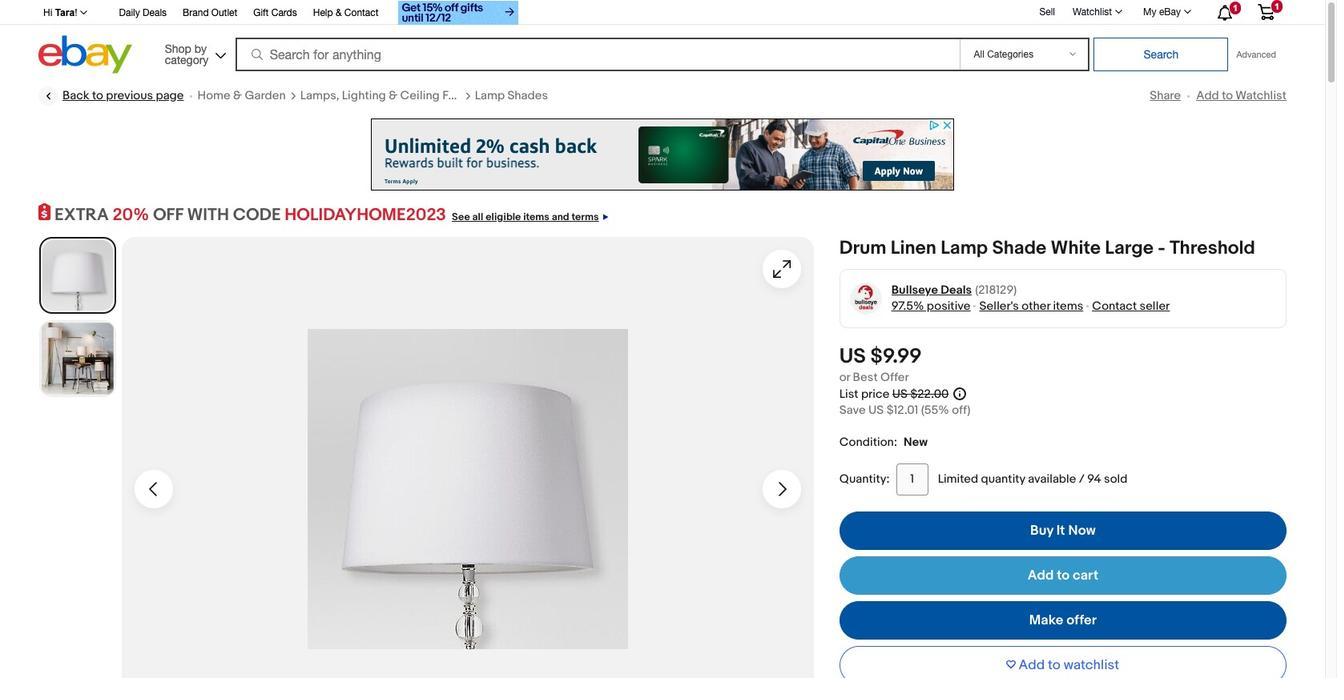 Task type: vqa. For each thing, say whether or not it's contained in the screenshot.
Mens to the middle
no



Task type: describe. For each thing, give the bounding box(es) containing it.
brand outlet link
[[183, 5, 237, 22]]

0 horizontal spatial us
[[840, 344, 866, 369]]

add for add to watchlist
[[1197, 88, 1220, 103]]

lamps, lighting & ceiling fans lamp shades
[[300, 88, 548, 103]]

back
[[63, 88, 89, 103]]

garden
[[245, 88, 286, 103]]

by
[[195, 42, 207, 55]]

gift
[[253, 7, 269, 18]]

1 vertical spatial contact
[[1093, 299, 1137, 314]]

my ebay link
[[1135, 2, 1199, 22]]

shades
[[508, 88, 548, 103]]

add for add to watchlist
[[1019, 658, 1045, 674]]

drum
[[840, 237, 887, 259]]

deals for bullseye
[[941, 283, 972, 298]]

previous
[[106, 88, 153, 103]]

condition:
[[840, 435, 898, 450]]

see all eligible items and terms
[[452, 211, 599, 224]]

seller's
[[980, 299, 1019, 314]]

share
[[1150, 88, 1181, 103]]

hi
[[43, 7, 52, 18]]

limited quantity available / 94 sold
[[938, 472, 1128, 487]]

make offer
[[1030, 613, 1097, 629]]

drum linen lamp shade white large - threshold
[[840, 237, 1256, 259]]

page
[[156, 88, 184, 103]]

make offer link
[[840, 602, 1287, 640]]

97.5% positive link
[[892, 299, 971, 314]]

& for garden
[[233, 88, 242, 103]]

extra 20% off with code holidayhome2023
[[54, 205, 446, 226]]

seller's other items
[[980, 299, 1084, 314]]

daily deals
[[119, 7, 167, 18]]

bullseye deals link
[[892, 283, 972, 299]]

or
[[840, 370, 851, 385]]

daily deals link
[[119, 5, 167, 22]]

other
[[1022, 299, 1051, 314]]

add to cart
[[1028, 568, 1099, 584]]

save
[[840, 403, 866, 418]]

picture 2 of 2 image
[[40, 321, 115, 396]]

shop by category banner
[[34, 0, 1287, 78]]

us $9.99
[[840, 344, 922, 369]]

seller
[[1140, 299, 1170, 314]]

outlet
[[211, 7, 237, 18]]

or best offer
[[840, 370, 909, 385]]

contact inside 'account' navigation
[[345, 7, 379, 18]]

advanced link
[[1229, 38, 1285, 71]]

none submit inside shop by category banner
[[1094, 38, 1229, 71]]

large
[[1105, 237, 1154, 259]]

Search for anything text field
[[238, 39, 957, 70]]

help & contact
[[313, 7, 379, 18]]

1 horizontal spatial lamp
[[941, 237, 988, 259]]

-
[[1158, 237, 1166, 259]]

category
[[165, 53, 209, 66]]

fans
[[443, 88, 468, 103]]

2 horizontal spatial &
[[389, 88, 398, 103]]

code
[[233, 205, 281, 226]]

bullseye
[[892, 283, 938, 298]]

offer
[[881, 370, 909, 385]]

my ebay
[[1144, 6, 1181, 18]]

contact seller link
[[1093, 299, 1170, 314]]

new
[[904, 435, 928, 450]]

ebay
[[1160, 6, 1181, 18]]

off)
[[952, 403, 971, 418]]

1 horizontal spatial items
[[1053, 299, 1084, 314]]

94
[[1088, 472, 1102, 487]]

brand
[[183, 7, 209, 18]]

lamps,
[[300, 88, 339, 103]]

1 for "1" link
[[1275, 2, 1280, 11]]

$9.99
[[871, 344, 922, 369]]

help
[[313, 7, 333, 18]]

!
[[75, 7, 77, 18]]

add to watchlist
[[1019, 658, 1120, 674]]

price
[[861, 387, 890, 402]]

limited
[[938, 472, 979, 487]]

best
[[853, 370, 878, 385]]

ceiling
[[400, 88, 440, 103]]

0 horizontal spatial lamp
[[475, 88, 505, 103]]

eligible
[[486, 211, 521, 224]]

shop by category
[[165, 42, 209, 66]]

buy it now link
[[840, 512, 1287, 550]]

seller's other items link
[[980, 299, 1084, 314]]

hi tara !
[[43, 7, 77, 18]]

drum linen lamp shade white large - threshold - picture 1 of 2 image
[[122, 237, 814, 679]]

Quantity: text field
[[897, 464, 929, 496]]

items inside see all eligible items and terms link
[[524, 211, 550, 224]]

my
[[1144, 6, 1157, 18]]

offer
[[1067, 613, 1097, 629]]



Task type: locate. For each thing, give the bounding box(es) containing it.
1 inside dropdown button
[[1233, 3, 1238, 13]]

lamp shades link
[[475, 88, 548, 104]]

to for cart
[[1057, 568, 1070, 584]]

& inside help & contact link
[[336, 7, 342, 18]]

to left watchlist
[[1048, 658, 1061, 674]]

deals right daily on the left of the page
[[143, 7, 167, 18]]

shop
[[165, 42, 191, 55]]

share button
[[1150, 88, 1181, 103]]

lamp up the bullseye deals (218129)
[[941, 237, 988, 259]]

1 button
[[1204, 1, 1245, 23]]

to for watchlist
[[1222, 88, 1233, 103]]

0 vertical spatial watchlist
[[1073, 6, 1112, 18]]

home
[[198, 88, 231, 103]]

shop by category button
[[158, 36, 230, 70]]

holidayhome2023
[[285, 205, 446, 226]]

watchlist down advanced link
[[1236, 88, 1287, 103]]

& right help
[[336, 7, 342, 18]]

get an extra 15% off image
[[398, 1, 518, 25]]

bullseye deals image
[[850, 282, 883, 315]]

list price us $22.00
[[840, 387, 949, 402]]

1 for 1 dropdown button
[[1233, 3, 1238, 13]]

0 vertical spatial add
[[1197, 88, 1220, 103]]

all
[[472, 211, 484, 224]]

sold
[[1104, 472, 1128, 487]]

quantity:
[[840, 472, 890, 487]]

contact left seller
[[1093, 299, 1137, 314]]

& left ceiling
[[389, 88, 398, 103]]

quantity
[[981, 472, 1026, 487]]

1 vertical spatial watchlist
[[1236, 88, 1287, 103]]

lighting
[[342, 88, 386, 103]]

& right the home
[[233, 88, 242, 103]]

back to previous page
[[63, 88, 184, 103]]

0 horizontal spatial watchlist
[[1073, 6, 1112, 18]]

1 vertical spatial add
[[1028, 568, 1054, 584]]

see all eligible items and terms link
[[446, 205, 608, 226]]

condition: new
[[840, 435, 928, 450]]

add for add to cart
[[1028, 568, 1054, 584]]

& inside home & garden link
[[233, 88, 242, 103]]

(218129)
[[975, 283, 1017, 298]]

account navigation
[[34, 0, 1287, 27]]

advanced
[[1237, 50, 1277, 59]]

to for previous
[[92, 88, 103, 103]]

home & garden
[[198, 88, 286, 103]]

97.5% positive
[[892, 299, 971, 314]]

contact seller
[[1093, 299, 1170, 314]]

1 vertical spatial items
[[1053, 299, 1084, 314]]

add to watchlist link
[[1197, 88, 1287, 103]]

advertisement region
[[371, 119, 955, 191]]

us down price
[[869, 403, 884, 418]]

buy
[[1031, 523, 1054, 539]]

sell link
[[1033, 6, 1063, 17]]

us
[[840, 344, 866, 369], [893, 387, 908, 402], [869, 403, 884, 418]]

to left "cart"
[[1057, 568, 1070, 584]]

1 up advanced link
[[1275, 2, 1280, 11]]

0 vertical spatial items
[[524, 211, 550, 224]]

lamp
[[475, 88, 505, 103], [941, 237, 988, 259]]

to inside 'link'
[[1057, 568, 1070, 584]]

add down make at the bottom
[[1019, 658, 1045, 674]]

deals for daily
[[143, 7, 167, 18]]

cart
[[1073, 568, 1099, 584]]

2 vertical spatial add
[[1019, 658, 1045, 674]]

0 horizontal spatial items
[[524, 211, 550, 224]]

to for watchlist
[[1048, 658, 1061, 674]]

threshold
[[1170, 237, 1256, 259]]

add
[[1197, 88, 1220, 103], [1028, 568, 1054, 584], [1019, 658, 1045, 674]]

0 vertical spatial lamp
[[475, 88, 505, 103]]

contact right help
[[345, 7, 379, 18]]

1 vertical spatial us
[[893, 387, 908, 402]]

None submit
[[1094, 38, 1229, 71]]

watchlist inside 'account' navigation
[[1073, 6, 1112, 18]]

1 left "1" link
[[1233, 3, 1238, 13]]

make
[[1030, 613, 1064, 629]]

1
[[1275, 2, 1280, 11], [1233, 3, 1238, 13]]

1 horizontal spatial us
[[869, 403, 884, 418]]

terms
[[572, 211, 599, 224]]

1 link
[[1249, 0, 1285, 23]]

contact
[[345, 7, 379, 18], [1093, 299, 1137, 314]]

add to cart link
[[840, 557, 1287, 595]]

add inside 'link'
[[1028, 568, 1054, 584]]

sell
[[1040, 6, 1055, 17]]

0 vertical spatial deals
[[143, 7, 167, 18]]

items
[[524, 211, 550, 224], [1053, 299, 1084, 314]]

add right share
[[1197, 88, 1220, 103]]

and
[[552, 211, 570, 224]]

&
[[336, 7, 342, 18], [233, 88, 242, 103], [389, 88, 398, 103]]

1 vertical spatial lamp
[[941, 237, 988, 259]]

buy it now
[[1031, 523, 1096, 539]]

lamps, lighting & ceiling fans link
[[300, 88, 468, 104]]

deals inside 'account' navigation
[[143, 7, 167, 18]]

deals up positive
[[941, 283, 972, 298]]

0 vertical spatial contact
[[345, 7, 379, 18]]

watchlist
[[1064, 658, 1120, 674]]

lamp right fans
[[475, 88, 505, 103]]

gift cards link
[[253, 5, 297, 22]]

1 horizontal spatial watchlist
[[1236, 88, 1287, 103]]

1 horizontal spatial &
[[336, 7, 342, 18]]

$22.00
[[911, 387, 949, 402]]

back to previous page link
[[38, 87, 184, 106]]

list
[[840, 387, 859, 402]]

daily
[[119, 7, 140, 18]]

us up $12.01
[[893, 387, 908, 402]]

watchlist right the sell link
[[1073, 6, 1112, 18]]

$12.01
[[887, 403, 919, 418]]

0 horizontal spatial deals
[[143, 7, 167, 18]]

1 vertical spatial deals
[[941, 283, 972, 298]]

0 vertical spatial us
[[840, 344, 866, 369]]

to down advanced link
[[1222, 88, 1233, 103]]

& for contact
[[336, 7, 342, 18]]

1 horizontal spatial contact
[[1093, 299, 1137, 314]]

brand outlet
[[183, 7, 237, 18]]

picture 1 of 2 image
[[41, 239, 115, 312]]

0 horizontal spatial 1
[[1233, 3, 1238, 13]]

home & garden link
[[198, 88, 286, 104]]

add inside button
[[1019, 658, 1045, 674]]

1 horizontal spatial 1
[[1275, 2, 1280, 11]]

now
[[1069, 523, 1096, 539]]

it
[[1057, 523, 1066, 539]]

0 horizontal spatial contact
[[345, 7, 379, 18]]

add to watchlist button
[[840, 646, 1287, 679]]

white
[[1051, 237, 1101, 259]]

to right back
[[92, 88, 103, 103]]

add left "cart"
[[1028, 568, 1054, 584]]

to inside button
[[1048, 658, 1061, 674]]

0 horizontal spatial &
[[233, 88, 242, 103]]

linen
[[891, 237, 937, 259]]

positive
[[927, 299, 971, 314]]

shade
[[993, 237, 1047, 259]]

items right other at the right of page
[[1053, 299, 1084, 314]]

2 horizontal spatial us
[[893, 387, 908, 402]]

deals
[[143, 7, 167, 18], [941, 283, 972, 298]]

save us $12.01 (55% off)
[[840, 403, 971, 418]]

items left and at the top of page
[[524, 211, 550, 224]]

20%
[[113, 205, 149, 226]]

2 vertical spatial us
[[869, 403, 884, 418]]

1 horizontal spatial deals
[[941, 283, 972, 298]]

us up or at the right of page
[[840, 344, 866, 369]]



